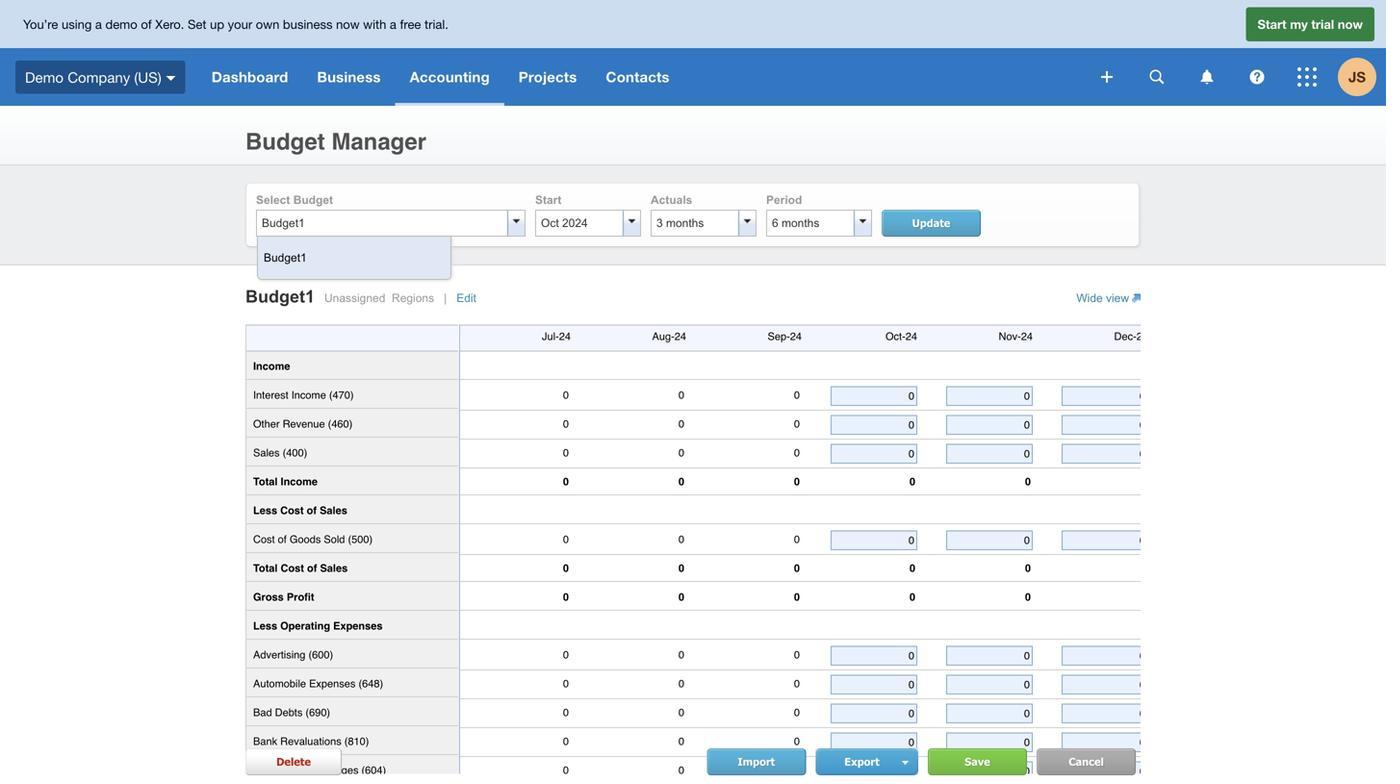 Task type: locate. For each thing, give the bounding box(es) containing it.
1 horizontal spatial a
[[390, 17, 397, 32]]

0 horizontal spatial start
[[535, 194, 562, 207]]

4 24 from the left
[[906, 331, 918, 343]]

start for start
[[535, 194, 562, 207]]

0 vertical spatial less
[[253, 505, 277, 517]]

0 horizontal spatial a
[[95, 17, 102, 32]]

(470)
[[329, 389, 354, 401]]

1 vertical spatial less
[[253, 620, 277, 632]]

sales (400)
[[253, 447, 307, 459]]

js
[[1349, 68, 1366, 86]]

delete
[[276, 756, 311, 769]]

a left free
[[390, 17, 397, 32]]

delete link
[[246, 749, 342, 776]]

2 total from the top
[[253, 563, 278, 575]]

gross
[[253, 592, 284, 604]]

bad
[[253, 707, 272, 719]]

sep-
[[768, 331, 790, 343]]

you're
[[23, 17, 58, 32]]

your
[[228, 17, 252, 32]]

now left with
[[336, 17, 360, 32]]

5 24 from the left
[[1021, 331, 1033, 343]]

1 horizontal spatial svg image
[[1250, 70, 1265, 84]]

income up "less cost of sales"
[[281, 476, 318, 488]]

0 vertical spatial total
[[253, 476, 278, 488]]

0 vertical spatial bank
[[253, 736, 277, 748]]

2 a from the left
[[390, 17, 397, 32]]

of left goods
[[278, 534, 287, 546]]

budget1 left 'unassigned'
[[246, 287, 315, 307]]

total down sales (400)
[[253, 476, 278, 488]]

svg image inside demo company (us) popup button
[[166, 76, 176, 81]]

less down gross
[[253, 620, 277, 632]]

demo company (us) button
[[0, 48, 197, 106]]

3 24 from the left
[[790, 331, 802, 343]]

1 vertical spatial expenses
[[309, 678, 356, 690]]

income for interest income (470)
[[292, 389, 326, 401]]

budget1 down select budget
[[264, 251, 307, 264]]

total up gross
[[253, 563, 278, 575]]

(810)
[[345, 736, 369, 748]]

budget1
[[264, 251, 307, 264], [246, 287, 315, 307]]

of down cost of goods sold (500)
[[307, 563, 317, 575]]

bank
[[253, 736, 277, 748], [253, 765, 277, 777]]

business
[[317, 68, 381, 86]]

cost up profit
[[281, 563, 304, 575]]

cost for total
[[281, 563, 304, 575]]

budget up select budget
[[246, 129, 325, 155]]

1 vertical spatial bank
[[253, 765, 277, 777]]

0 vertical spatial budget1
[[264, 251, 307, 264]]

1 vertical spatial sales
[[320, 505, 347, 517]]

sales for less cost of sales
[[320, 505, 347, 517]]

automobile expenses (648)
[[253, 678, 383, 690]]

bank for bank revaluations (810)
[[253, 736, 277, 748]]

2 svg image from the left
[[1250, 70, 1265, 84]]

a
[[95, 17, 102, 32], [390, 17, 397, 32]]

2 vertical spatial income
[[281, 476, 318, 488]]

sold
[[324, 534, 345, 546]]

nov-24
[[999, 331, 1033, 343]]

0
[[563, 389, 569, 401], [679, 389, 685, 401], [794, 389, 800, 401], [563, 418, 569, 430], [679, 418, 685, 430], [794, 418, 800, 430], [563, 447, 569, 459], [679, 447, 685, 459], [794, 447, 800, 459], [563, 476, 569, 488], [679, 476, 685, 488], [794, 476, 800, 488], [910, 476, 916, 488], [1025, 476, 1031, 488], [563, 534, 569, 546], [679, 534, 685, 546], [794, 534, 800, 546], [563, 563, 569, 575], [679, 563, 685, 575], [794, 563, 800, 575], [910, 563, 916, 575], [1025, 563, 1031, 575], [563, 592, 569, 604], [679, 592, 685, 604], [794, 592, 800, 604], [910, 592, 916, 604], [1025, 592, 1031, 604], [563, 649, 569, 661], [679, 649, 685, 661], [794, 649, 800, 661], [563, 678, 569, 690], [679, 678, 685, 690], [794, 678, 800, 690], [563, 707, 569, 719], [679, 707, 685, 719], [794, 707, 800, 719], [563, 736, 569, 748], [679, 736, 685, 748], [794, 736, 800, 748], [563, 765, 569, 777], [679, 765, 685, 777], [794, 765, 800, 777]]

now right 'trial'
[[1338, 17, 1364, 32]]

bank down bad
[[253, 736, 277, 748]]

with
[[363, 17, 386, 32]]

period
[[766, 194, 802, 207]]

export
[[845, 756, 883, 769]]

sales down sold
[[320, 563, 348, 575]]

2 now from the left
[[1338, 17, 1364, 32]]

jul-
[[542, 331, 559, 343]]

svg image
[[1298, 67, 1317, 87], [1150, 70, 1165, 84], [1102, 71, 1113, 83], [166, 76, 176, 81]]

0 horizontal spatial svg image
[[1201, 70, 1214, 84]]

edit link
[[457, 292, 477, 305]]

expenses
[[333, 620, 383, 632], [309, 678, 356, 690]]

less down 'total income'
[[253, 505, 277, 517]]

1 vertical spatial budget1
[[246, 287, 315, 307]]

cost down 'total income'
[[280, 505, 304, 517]]

sales left (400)
[[253, 447, 280, 459]]

save link
[[928, 749, 1027, 776]]

1 vertical spatial total
[[253, 563, 278, 575]]

2 bank from the top
[[253, 765, 277, 777]]

0 vertical spatial expenses
[[333, 620, 383, 632]]

less for less operating expenses
[[253, 620, 277, 632]]

cost left goods
[[253, 534, 275, 546]]

bank service charges (604)
[[253, 765, 386, 777]]

total for total income
[[253, 476, 278, 488]]

start inside banner
[[1258, 17, 1287, 32]]

accounting
[[410, 68, 490, 86]]

start my trial now
[[1258, 17, 1364, 32]]

(600)
[[309, 649, 333, 661]]

xero.
[[155, 17, 184, 32]]

income up revenue
[[292, 389, 326, 401]]

1 total from the top
[[253, 476, 278, 488]]

cancel
[[1069, 756, 1104, 769]]

bank revaluations (810)
[[253, 736, 369, 748]]

24 for sep-
[[790, 331, 802, 343]]

bad debts (690)
[[253, 707, 330, 719]]

(us)
[[134, 69, 161, 85]]

2 vertical spatial sales
[[320, 563, 348, 575]]

of inside banner
[[141, 17, 152, 32]]

24 for jul-
[[559, 331, 571, 343]]

1 24 from the left
[[559, 331, 571, 343]]

of
[[141, 17, 152, 32], [307, 505, 317, 517], [278, 534, 287, 546], [307, 563, 317, 575]]

bank for bank service charges (604)
[[253, 765, 277, 777]]

service
[[280, 765, 316, 777]]

import link
[[707, 749, 806, 776]]

1 a from the left
[[95, 17, 102, 32]]

dashboard
[[212, 68, 288, 86]]

budget1 unassigned regions | edit
[[246, 287, 477, 307]]

1 vertical spatial cost
[[253, 534, 275, 546]]

start
[[1258, 17, 1287, 32], [535, 194, 562, 207]]

1 horizontal spatial start
[[1258, 17, 1287, 32]]

a right using
[[95, 17, 102, 32]]

bank left service
[[253, 765, 277, 777]]

6 24 from the left
[[1137, 331, 1149, 343]]

sales
[[253, 447, 280, 459], [320, 505, 347, 517], [320, 563, 348, 575]]

2 24 from the left
[[675, 331, 687, 343]]

other
[[253, 418, 280, 430]]

None text field
[[257, 211, 507, 236], [536, 211, 623, 236], [652, 211, 739, 236], [767, 211, 854, 236], [257, 211, 507, 236], [536, 211, 623, 236], [652, 211, 739, 236], [767, 211, 854, 236]]

(648)
[[359, 678, 383, 690]]

24
[[559, 331, 571, 343], [675, 331, 687, 343], [790, 331, 802, 343], [906, 331, 918, 343], [1021, 331, 1033, 343], [1137, 331, 1149, 343]]

less
[[253, 505, 277, 517], [253, 620, 277, 632]]

unassigned
[[325, 292, 386, 305]]

1 vertical spatial income
[[292, 389, 326, 401]]

1 less from the top
[[253, 505, 277, 517]]

income up interest
[[253, 360, 290, 372]]

0 vertical spatial start
[[1258, 17, 1287, 32]]

1 horizontal spatial now
[[1338, 17, 1364, 32]]

1 vertical spatial start
[[535, 194, 562, 207]]

sales for total cost of sales
[[320, 563, 348, 575]]

projects button
[[504, 48, 592, 106]]

budget right the select
[[293, 194, 333, 207]]

total for total cost of sales
[[253, 563, 278, 575]]

budget manager
[[246, 129, 427, 155]]

regions
[[392, 292, 434, 305]]

charges
[[319, 765, 359, 777]]

sales up sold
[[320, 505, 347, 517]]

budget
[[246, 129, 325, 155], [293, 194, 333, 207]]

None field
[[834, 390, 915, 402], [949, 390, 1030, 402], [1065, 390, 1146, 402], [834, 419, 915, 431], [949, 419, 1030, 431], [1065, 419, 1146, 431], [834, 448, 915, 460], [949, 448, 1030, 460], [1065, 448, 1146, 460], [834, 535, 915, 547], [949, 535, 1030, 547], [1065, 535, 1146, 547], [834, 650, 915, 662], [949, 650, 1030, 662], [1065, 650, 1146, 662], [834, 679, 915, 691], [949, 679, 1030, 691], [1065, 679, 1146, 691], [834, 708, 915, 720], [949, 708, 1030, 720], [1065, 708, 1146, 720], [834, 737, 915, 749], [949, 737, 1030, 749], [1065, 737, 1146, 749], [834, 766, 915, 778], [949, 766, 1030, 778], [1065, 766, 1146, 778], [834, 390, 915, 402], [949, 390, 1030, 402], [1065, 390, 1146, 402], [834, 419, 915, 431], [949, 419, 1030, 431], [1065, 419, 1146, 431], [834, 448, 915, 460], [949, 448, 1030, 460], [1065, 448, 1146, 460], [834, 535, 915, 547], [949, 535, 1030, 547], [1065, 535, 1146, 547], [834, 650, 915, 662], [949, 650, 1030, 662], [1065, 650, 1146, 662], [834, 679, 915, 691], [949, 679, 1030, 691], [1065, 679, 1146, 691], [834, 708, 915, 720], [949, 708, 1030, 720], [1065, 708, 1146, 720], [834, 737, 915, 749], [949, 737, 1030, 749], [1065, 737, 1146, 749], [834, 766, 915, 778], [949, 766, 1030, 778], [1065, 766, 1146, 778]]

up
[[210, 17, 224, 32]]

svg image
[[1201, 70, 1214, 84], [1250, 70, 1265, 84]]

aug-24
[[652, 331, 687, 343]]

of up cost of goods sold (500)
[[307, 505, 317, 517]]

24 for nov-
[[1021, 331, 1033, 343]]

2 less from the top
[[253, 620, 277, 632]]

1 bank from the top
[[253, 736, 277, 748]]

less cost of sales
[[253, 505, 347, 517]]

dec-
[[1115, 331, 1137, 343]]

goods
[[290, 534, 321, 546]]

expenses down the (600)
[[309, 678, 356, 690]]

nov-
[[999, 331, 1021, 343]]

aug-
[[652, 331, 675, 343]]

(400)
[[283, 447, 307, 459]]

2 vertical spatial cost
[[281, 563, 304, 575]]

banner
[[0, 0, 1387, 106]]

0 horizontal spatial now
[[336, 17, 360, 32]]

update
[[913, 217, 951, 230]]

edit
[[457, 292, 477, 305]]

expenses up the (600)
[[333, 620, 383, 632]]

trial.
[[425, 17, 449, 32]]

of left xero.
[[141, 17, 152, 32]]

0 vertical spatial cost
[[280, 505, 304, 517]]



Task type: describe. For each thing, give the bounding box(es) containing it.
interest income (470)
[[253, 389, 354, 401]]

gross profit
[[253, 592, 314, 604]]

cost of goods sold (500)
[[253, 534, 373, 546]]

actuals
[[651, 194, 693, 207]]

contacts
[[606, 68, 670, 86]]

(690)
[[306, 707, 330, 719]]

24 for aug-
[[675, 331, 687, 343]]

debts
[[275, 707, 303, 719]]

business
[[283, 17, 333, 32]]

total income
[[253, 476, 318, 488]]

select budget
[[256, 194, 333, 207]]

set
[[188, 17, 207, 32]]

js button
[[1338, 48, 1387, 106]]

(460)
[[328, 418, 353, 430]]

banner containing dashboard
[[0, 0, 1387, 106]]

jul-24
[[542, 331, 571, 343]]

update link
[[882, 210, 981, 237]]

automobile
[[253, 678, 306, 690]]

cancel link
[[1037, 749, 1136, 776]]

1 svg image from the left
[[1201, 70, 1214, 84]]

income for total income
[[281, 476, 318, 488]]

24 for dec-
[[1137, 331, 1149, 343]]

oct-24
[[886, 331, 918, 343]]

profit
[[287, 592, 314, 604]]

interest
[[253, 389, 289, 401]]

company
[[68, 69, 130, 85]]

1 now from the left
[[336, 17, 360, 32]]

demo
[[105, 17, 137, 32]]

advertising
[[253, 649, 306, 661]]

revaluations
[[280, 736, 342, 748]]

sep-24
[[768, 331, 802, 343]]

budget1 for budget1 unassigned regions | edit
[[246, 287, 315, 307]]

trial
[[1312, 17, 1335, 32]]

0 vertical spatial sales
[[253, 447, 280, 459]]

operating
[[280, 620, 330, 632]]

select
[[256, 194, 290, 207]]

business button
[[303, 48, 395, 106]]

24 for oct-
[[906, 331, 918, 343]]

cost for less
[[280, 505, 304, 517]]

less for less cost of sales
[[253, 505, 277, 517]]

contacts button
[[592, 48, 684, 106]]

own
[[256, 17, 280, 32]]

demo company (us)
[[25, 69, 161, 85]]

accounting button
[[395, 48, 504, 106]]

revenue
[[283, 418, 325, 430]]

manager
[[332, 129, 427, 155]]

you're using a demo of xero. set up your own business now with a free trial.
[[23, 17, 449, 32]]

demo
[[25, 69, 64, 85]]

advertising (600)
[[253, 649, 333, 661]]

using
[[62, 17, 92, 32]]

import
[[738, 756, 775, 769]]

dashboard link
[[197, 48, 303, 106]]

save
[[965, 756, 991, 769]]

(604)
[[362, 765, 386, 777]]

free
[[400, 17, 421, 32]]

total cost of sales
[[253, 563, 348, 575]]

my
[[1291, 17, 1308, 32]]

start for start my trial now
[[1258, 17, 1287, 32]]

|
[[444, 292, 447, 305]]

1 vertical spatial budget
[[293, 194, 333, 207]]

dec-24
[[1115, 331, 1149, 343]]

less operating expenses
[[253, 620, 383, 632]]

projects
[[519, 68, 577, 86]]

0 vertical spatial budget
[[246, 129, 325, 155]]

oct-
[[886, 331, 906, 343]]

budget1 for budget1
[[264, 251, 307, 264]]

(500)
[[348, 534, 373, 546]]

0 vertical spatial income
[[253, 360, 290, 372]]



Task type: vqa. For each thing, say whether or not it's contained in the screenshot.
PR-0001
no



